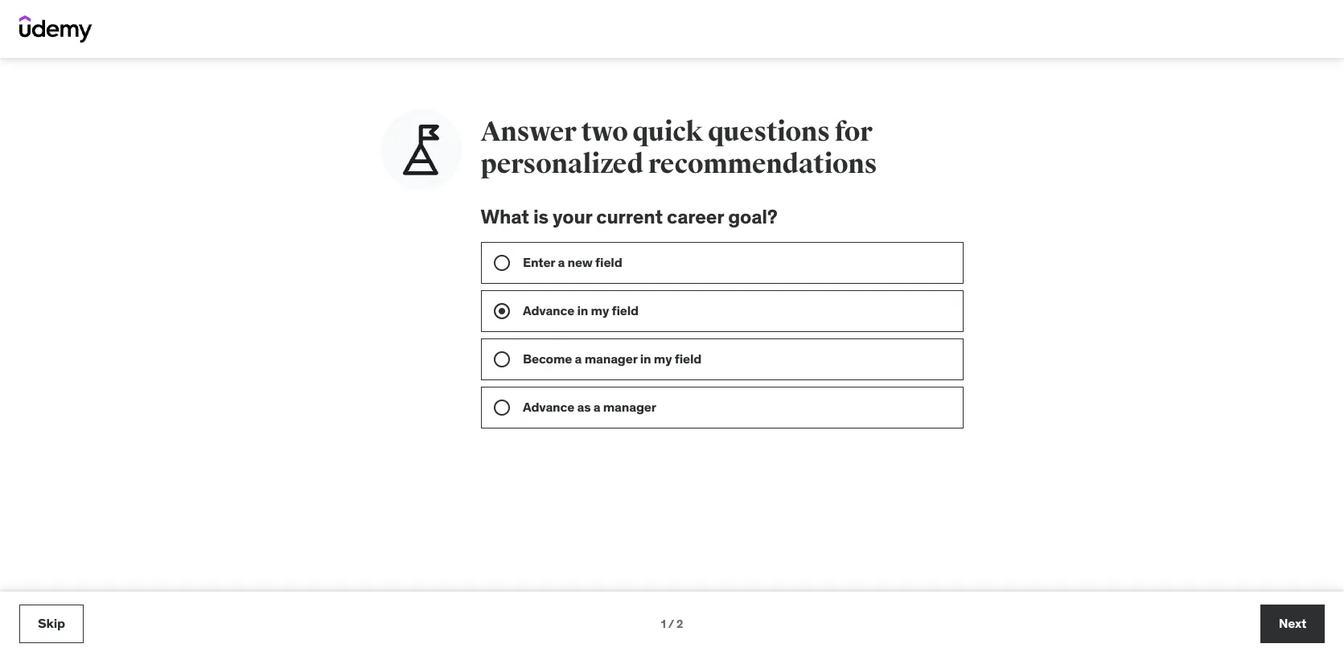 Task type: describe. For each thing, give the bounding box(es) containing it.
recommendations
[[648, 147, 877, 181]]

a for manager
[[574, 351, 581, 367]]

enter
[[522, 254, 555, 270]]

your
[[553, 204, 592, 229]]

current
[[596, 204, 663, 229]]

1 horizontal spatial in
[[640, 351, 651, 367]]

as
[[577, 399, 590, 415]]

questions
[[708, 115, 830, 149]]

next button
[[1260, 605, 1325, 643]]

career
[[667, 204, 724, 229]]

enter a new field
[[522, 254, 622, 270]]

next
[[1279, 616, 1306, 632]]

1
[[661, 617, 666, 631]]

2
[[676, 617, 683, 631]]

is
[[533, 204, 549, 229]]

advance for advance in my field
[[522, 302, 574, 318]]

1 vertical spatial my
[[653, 351, 672, 367]]

1 vertical spatial manager
[[603, 399, 656, 415]]

2 vertical spatial field
[[674, 351, 701, 367]]

skip link
[[19, 605, 84, 643]]

for
[[835, 115, 872, 149]]

advance in my field
[[522, 302, 638, 318]]

skip
[[38, 616, 65, 632]]

field for advance in my field
[[611, 302, 638, 318]]

1 / 2
[[661, 617, 683, 631]]

0 vertical spatial manager
[[584, 351, 637, 367]]

2 vertical spatial a
[[593, 399, 600, 415]]

become a manager in my field
[[522, 351, 701, 367]]



Task type: locate. For each thing, give the bounding box(es) containing it.
a right become
[[574, 351, 581, 367]]

answer
[[481, 115, 576, 149]]

0 vertical spatial a
[[557, 254, 564, 270]]

what is your current career goal?
[[481, 204, 777, 229]]

1 horizontal spatial my
[[653, 351, 672, 367]]

goal?
[[728, 204, 777, 229]]

in up the advance as a manager
[[640, 351, 651, 367]]

a
[[557, 254, 564, 270], [574, 351, 581, 367], [593, 399, 600, 415]]

manager
[[584, 351, 637, 367], [603, 399, 656, 415]]

in down new
[[577, 302, 588, 318]]

0 vertical spatial advance
[[522, 302, 574, 318]]

advance as a manager
[[522, 399, 656, 415]]

answer two quick questions for personalized recommendations
[[481, 115, 877, 181]]

1 vertical spatial a
[[574, 351, 581, 367]]

a right as
[[593, 399, 600, 415]]

1 vertical spatial advance
[[522, 399, 574, 415]]

two
[[581, 115, 628, 149]]

manager up the advance as a manager
[[584, 351, 637, 367]]

0 horizontal spatial a
[[557, 254, 564, 270]]

in
[[577, 302, 588, 318], [640, 351, 651, 367]]

2 advance from the top
[[522, 399, 574, 415]]

0 horizontal spatial in
[[577, 302, 588, 318]]

a left new
[[557, 254, 564, 270]]

/
[[668, 617, 674, 631]]

a for new
[[557, 254, 564, 270]]

field for enter a new field
[[595, 254, 622, 270]]

0 vertical spatial field
[[595, 254, 622, 270]]

1 advance from the top
[[522, 302, 574, 318]]

manager right as
[[603, 399, 656, 415]]

0 vertical spatial my
[[590, 302, 609, 318]]

new
[[567, 254, 592, 270]]

2 horizontal spatial a
[[593, 399, 600, 415]]

what
[[481, 204, 529, 229]]

become
[[522, 351, 572, 367]]

advance for advance as a manager
[[522, 399, 574, 415]]

1 horizontal spatial a
[[574, 351, 581, 367]]

advance up become
[[522, 302, 574, 318]]

1 vertical spatial field
[[611, 302, 638, 318]]

0 horizontal spatial my
[[590, 302, 609, 318]]

udemy image
[[19, 15, 92, 43]]

advance left as
[[522, 399, 574, 415]]

field
[[595, 254, 622, 270], [611, 302, 638, 318], [674, 351, 701, 367]]

advance
[[522, 302, 574, 318], [522, 399, 574, 415]]

personalized
[[481, 147, 643, 181]]

quick
[[632, 115, 703, 149]]

1 vertical spatial in
[[640, 351, 651, 367]]

my
[[590, 302, 609, 318], [653, 351, 672, 367]]

0 vertical spatial in
[[577, 302, 588, 318]]



Task type: vqa. For each thing, say whether or not it's contained in the screenshot.
Software Development's small icon
no



